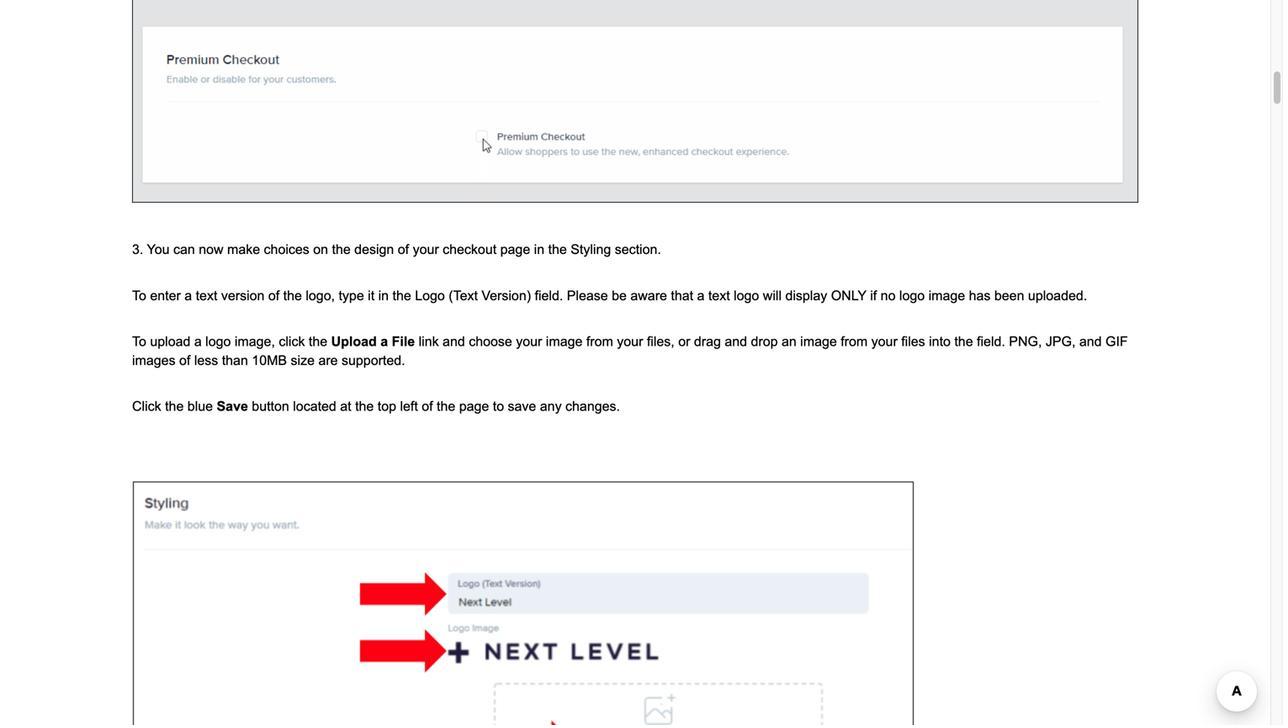 Task type: vqa. For each thing, say whether or not it's contained in the screenshot.
the bottom page
yes



Task type: locate. For each thing, give the bounding box(es) containing it.
10mb
[[252, 353, 287, 368]]

any
[[540, 399, 562, 414]]

your
[[413, 242, 439, 257], [516, 334, 542, 350], [617, 334, 644, 350], [872, 334, 898, 350]]

button
[[252, 399, 289, 414]]

0 horizontal spatial from
[[587, 334, 614, 350]]

click
[[132, 399, 161, 414]]

top
[[378, 399, 397, 414]]

your left checkout
[[413, 242, 439, 257]]

logo right the no
[[900, 288, 925, 303]]

in
[[534, 242, 545, 257], [379, 288, 389, 303]]

upload
[[331, 334, 377, 350]]

less
[[194, 353, 218, 368]]

0 vertical spatial page
[[501, 242, 531, 257]]

from
[[587, 334, 614, 350], [841, 334, 868, 350]]

page right checkout
[[501, 242, 531, 257]]

2 horizontal spatial and
[[1080, 334, 1102, 350]]

and left drop at right top
[[725, 334, 748, 350]]

3. you can now make choices on the design of your checkout page in the styling section.
[[132, 242, 662, 257]]

to up images on the left of the page
[[132, 334, 146, 350]]

image right 'an'
[[801, 334, 837, 350]]

are
[[319, 353, 338, 368]]

1 horizontal spatial field.
[[977, 334, 1006, 350]]

1 horizontal spatial text
[[709, 288, 730, 303]]

the right 'into'
[[955, 334, 974, 350]]

in left styling
[[534, 242, 545, 257]]

logo
[[734, 288, 760, 303], [900, 288, 925, 303], [206, 334, 231, 350]]

logo left will
[[734, 288, 760, 303]]

to for to upload a logo image, click the upload a file
[[132, 334, 146, 350]]

files,
[[647, 334, 675, 350]]

2 text from the left
[[709, 288, 730, 303]]

0 vertical spatial in
[[534, 242, 545, 257]]

to enter a text version of the logo, type it in the logo (text version) field. please be aware that a text logo will display only if no logo image has been uploaded.
[[132, 288, 1092, 303]]

1 horizontal spatial image
[[801, 334, 837, 350]]

file
[[392, 334, 415, 350]]

size
[[291, 353, 315, 368]]

click the blue save button located at the top left of the page to save any changes.
[[132, 399, 620, 414]]

files
[[902, 334, 926, 350]]

0 horizontal spatial page
[[459, 399, 489, 414]]

of
[[398, 242, 409, 257], [268, 288, 280, 303], [179, 353, 191, 368], [422, 399, 433, 414]]

your left files,
[[617, 334, 644, 350]]

version)
[[482, 288, 531, 303]]

the
[[332, 242, 351, 257], [549, 242, 567, 257], [283, 288, 302, 303], [393, 288, 411, 303], [309, 334, 328, 350], [955, 334, 974, 350], [165, 399, 184, 414], [355, 399, 374, 414], [437, 399, 456, 414]]

of right left
[[422, 399, 433, 414]]

image,
[[235, 334, 275, 350]]

0 horizontal spatial and
[[443, 334, 465, 350]]

page for the
[[459, 399, 489, 414]]

supported.
[[342, 353, 405, 368]]

1 to from the top
[[132, 288, 146, 303]]

logo,
[[306, 288, 335, 303]]

1 vertical spatial page
[[459, 399, 489, 414]]

text
[[196, 288, 218, 303], [709, 288, 730, 303]]

link
[[419, 334, 439, 350]]

1 horizontal spatial from
[[841, 334, 868, 350]]

uploaded.
[[1029, 288, 1088, 303]]

please
[[567, 288, 608, 303]]

of inside link and choose your image from your files, or drag and drop an image from your files into the field. png, jpg, and gif images of less than 10mb size are supported.
[[179, 353, 191, 368]]

field. inside link and choose your image from your files, or drag and drop an image from your files into the field. png, jpg, and gif images of less than 10mb size are supported.
[[977, 334, 1006, 350]]

1 vertical spatial field.
[[977, 334, 1006, 350]]

field.
[[535, 288, 563, 303], [977, 334, 1006, 350]]

image
[[929, 288, 966, 303], [546, 334, 583, 350], [801, 334, 837, 350]]

the left blue
[[165, 399, 184, 414]]

1 text from the left
[[196, 288, 218, 303]]

image left "has"
[[929, 288, 966, 303]]

2 to from the top
[[132, 334, 146, 350]]

1 vertical spatial to
[[132, 334, 146, 350]]

text right that
[[709, 288, 730, 303]]

the left logo,
[[283, 288, 302, 303]]

at
[[340, 399, 352, 414]]

a left file
[[381, 334, 388, 350]]

and right the link at the left top
[[443, 334, 465, 350]]

1 from from the left
[[587, 334, 614, 350]]

2 from from the left
[[841, 334, 868, 350]]

and
[[443, 334, 465, 350], [725, 334, 748, 350], [1080, 334, 1102, 350]]

save
[[508, 399, 537, 414]]

1 horizontal spatial and
[[725, 334, 748, 350]]

click
[[279, 334, 305, 350]]

the right left
[[437, 399, 456, 414]]

0 horizontal spatial in
[[379, 288, 389, 303]]

display
[[786, 288, 828, 303]]

from down to enter a text version of the logo, type it in the logo (text version) field. please be aware that a text logo will display only if no logo image has been uploaded. on the top of the page
[[587, 334, 614, 350]]

0 vertical spatial to
[[132, 288, 146, 303]]

in right it
[[379, 288, 389, 303]]

a
[[185, 288, 192, 303], [697, 288, 705, 303], [194, 334, 202, 350], [381, 334, 388, 350]]

text left version
[[196, 288, 218, 303]]

drop
[[751, 334, 778, 350]]

the up are
[[309, 334, 328, 350]]

0 vertical spatial field.
[[535, 288, 563, 303]]

page left to
[[459, 399, 489, 414]]

image down please
[[546, 334, 583, 350]]

page
[[501, 242, 531, 257], [459, 399, 489, 414]]

or
[[679, 334, 691, 350]]

0 horizontal spatial text
[[196, 288, 218, 303]]

to left enter
[[132, 288, 146, 303]]

to
[[132, 288, 146, 303], [132, 334, 146, 350]]

field. left "png,"
[[977, 334, 1006, 350]]

logo up less
[[206, 334, 231, 350]]

can
[[173, 242, 195, 257]]

of left less
[[179, 353, 191, 368]]

drag
[[694, 334, 721, 350]]

and left gif
[[1080, 334, 1102, 350]]

1 horizontal spatial page
[[501, 242, 531, 257]]

be
[[612, 288, 627, 303]]

field. left please
[[535, 288, 563, 303]]

from down the only
[[841, 334, 868, 350]]

(text
[[449, 288, 478, 303]]

1 horizontal spatial in
[[534, 242, 545, 257]]

version
[[221, 288, 265, 303]]

the right at
[[355, 399, 374, 414]]

if
[[871, 288, 877, 303]]



Task type: describe. For each thing, give the bounding box(es) containing it.
changes.
[[566, 399, 620, 414]]

it
[[368, 288, 375, 303]]

3 and from the left
[[1080, 334, 1102, 350]]

design
[[355, 242, 394, 257]]

2 horizontal spatial image
[[929, 288, 966, 303]]

images
[[132, 353, 176, 368]]

to
[[493, 399, 504, 414]]

left
[[400, 399, 418, 414]]

the right on
[[332, 242, 351, 257]]

checkout
[[443, 242, 497, 257]]

the left styling
[[549, 242, 567, 257]]

of right version
[[268, 288, 280, 303]]

of right the design
[[398, 242, 409, 257]]

2 horizontal spatial logo
[[900, 288, 925, 303]]

2 and from the left
[[725, 334, 748, 350]]

to for to enter a text version of the logo, type it in the logo (text version) field. please be aware that a text logo will display only if no logo image has been uploaded.
[[132, 288, 146, 303]]

make
[[227, 242, 260, 257]]

styling
[[571, 242, 611, 257]]

the left logo
[[393, 288, 411, 303]]

1 horizontal spatial logo
[[734, 288, 760, 303]]

section.
[[615, 242, 662, 257]]

only
[[831, 288, 867, 303]]

0 horizontal spatial field.
[[535, 288, 563, 303]]

into
[[930, 334, 951, 350]]

upload
[[150, 334, 191, 350]]

the inside link and choose your image from your files, or drag and drop an image from your files into the field. png, jpg, and gif images of less than 10mb size are supported.
[[955, 334, 974, 350]]

a right that
[[697, 288, 705, 303]]

png,
[[1010, 334, 1043, 350]]

1 vertical spatial in
[[379, 288, 389, 303]]

your right the choose
[[516, 334, 542, 350]]

logo
[[415, 288, 445, 303]]

jpg,
[[1046, 334, 1076, 350]]

has
[[970, 288, 991, 303]]

choices
[[264, 242, 310, 257]]

choose
[[469, 334, 513, 350]]

located
[[293, 399, 337, 414]]

you
[[147, 242, 170, 257]]

an
[[782, 334, 797, 350]]

type
[[339, 288, 364, 303]]

that
[[671, 288, 694, 303]]

aware
[[631, 288, 668, 303]]

enter
[[150, 288, 181, 303]]

a up less
[[194, 334, 202, 350]]

blue
[[188, 399, 213, 414]]

than
[[222, 353, 248, 368]]

will
[[763, 288, 782, 303]]

0 horizontal spatial image
[[546, 334, 583, 350]]

on
[[313, 242, 328, 257]]

a right enter
[[185, 288, 192, 303]]

0 horizontal spatial logo
[[206, 334, 231, 350]]

link and choose your image from your files, or drag and drop an image from your files into the field. png, jpg, and gif images of less than 10mb size are supported.
[[132, 334, 1132, 368]]

page for checkout
[[501, 242, 531, 257]]

now
[[199, 242, 224, 257]]

1 and from the left
[[443, 334, 465, 350]]

to upload a logo image, click the upload a file
[[132, 334, 415, 350]]

your left the files
[[872, 334, 898, 350]]

been
[[995, 288, 1025, 303]]

no
[[881, 288, 896, 303]]

save
[[217, 399, 248, 414]]

3.
[[132, 242, 143, 257]]

gif
[[1106, 334, 1129, 350]]



